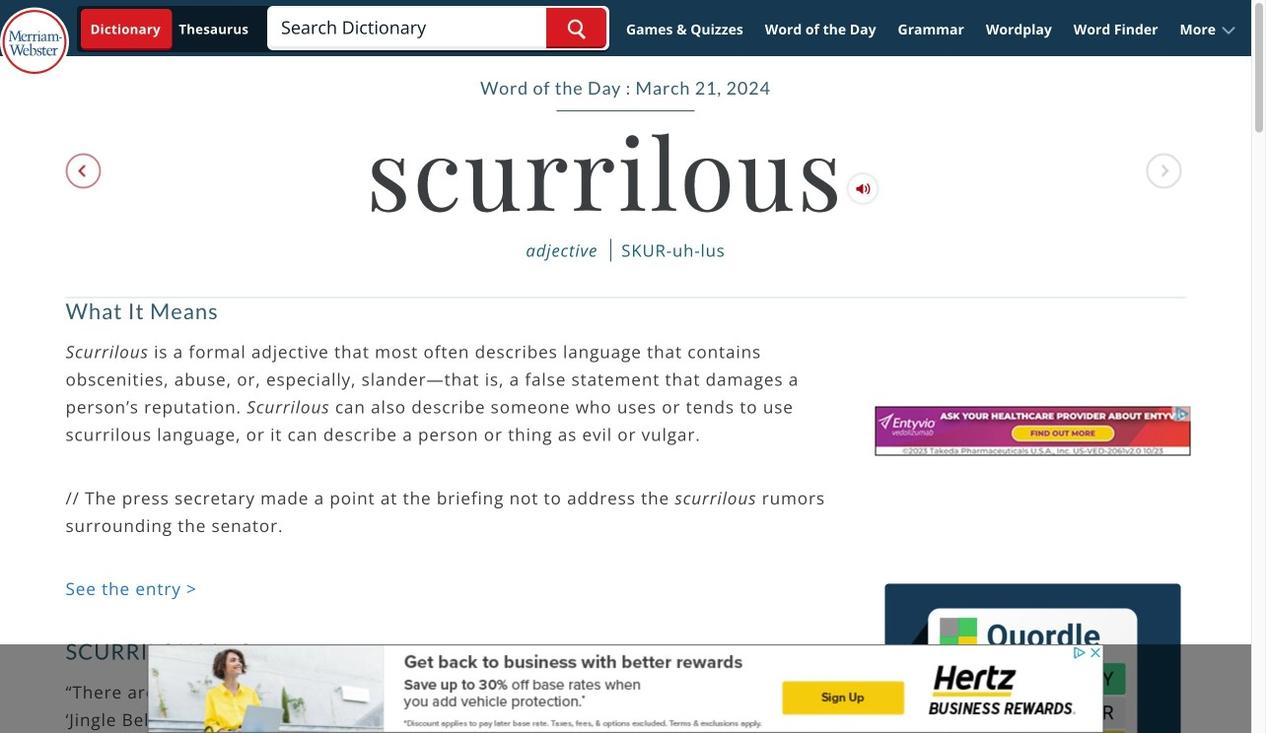 Task type: describe. For each thing, give the bounding box(es) containing it.
merriam webster - established 1828 image
[[0, 7, 69, 78]]

search word image
[[567, 19, 586, 40]]

toggle search dictionary/thesaurus image
[[81, 9, 172, 50]]



Task type: vqa. For each thing, say whether or not it's contained in the screenshot.
the bottommost Advertisement Element
yes



Task type: locate. For each thing, give the bounding box(es) containing it.
0 vertical spatial advertisement element
[[875, 407, 1191, 456]]

advertisement element
[[875, 407, 1191, 456], [147, 645, 1104, 734]]

play quordle: guess all four words in a limited number of tries.  each of your guesses must be a real 5-letter word. image
[[885, 584, 1181, 734]]

Search search field
[[269, 8, 607, 48]]

1 vertical spatial advertisement element
[[147, 645, 1104, 734]]



